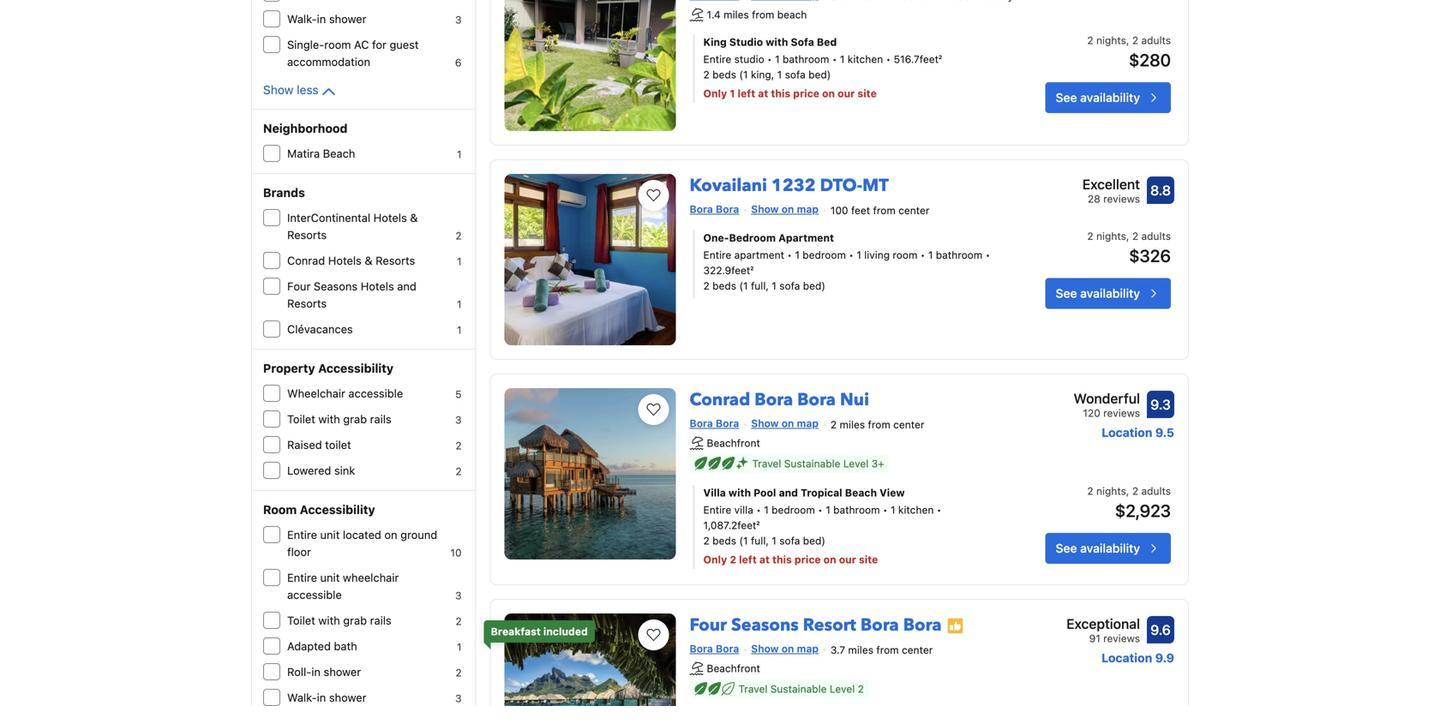 Task type: vqa. For each thing, say whether or not it's contained in the screenshot.


Task type: describe. For each thing, give the bounding box(es) containing it.
rails for 3
[[370, 413, 392, 426]]

map for wonderful
[[797, 418, 819, 430]]

conrad bora bora nui link
[[690, 382, 869, 412]]

apartment
[[734, 249, 784, 261]]

(1 inside villa with pool and tropical beach view entire villa • 1 bedroom • 1 bathroom • 1 kitchen • 1,087.2feet² 2 beds (1 full, 1 sofa bed) only 2 left at this price on our site
[[739, 535, 748, 547]]

2 walk-in shower from the top
[[287, 691, 367, 704]]

adults inside 2 nights , 2 adults $280
[[1142, 34, 1171, 46]]

toilet
[[325, 439, 351, 451]]

bathroom inside king studio with sofa bed entire studio • 1 bathroom • 1 kitchen • 516.7feet² 2 beds (1 king, 1 sofa bed) only 1 left at this price on our site
[[783, 53, 829, 65]]

show for 3.7 miles from center
[[751, 643, 779, 655]]

lowered
[[287, 464, 331, 477]]

located
[[343, 529, 381, 541]]

excellent
[[1083, 176, 1140, 193]]

availability for mt
[[1080, 286, 1140, 301]]

one-bedroom apartment entire apartment • 1 bedroom • 1 living room • 1 bathroom • 322.9feet² 2 beds (1 full, 1 sofa bed)
[[703, 232, 990, 292]]

raised
[[287, 439, 322, 451]]

322.9feet²
[[703, 265, 754, 277]]

nights for nui
[[1097, 485, 1126, 497]]

$280
[[1129, 50, 1171, 70]]

room accessibility
[[263, 503, 375, 517]]

exceptional 91 reviews
[[1067, 616, 1140, 645]]

our inside villa with pool and tropical beach view entire villa • 1 bedroom • 1 bathroom • 1 kitchen • 1,087.2feet² 2 beds (1 full, 1 sofa bed) only 2 left at this price on our site
[[839, 554, 856, 566]]

see availability link for nui
[[1046, 533, 1171, 564]]

bora bora for exceptional
[[690, 643, 739, 655]]

2 nights , 2 adults $2,923
[[1087, 485, 1171, 521]]

8.8
[[1151, 182, 1171, 199]]

show less
[[263, 83, 319, 97]]

miles for exceptional
[[848, 644, 874, 656]]

four seasons resort bora bora
[[690, 614, 942, 637]]

5
[[455, 388, 462, 400]]

kovailani 1232 dto-mt image
[[505, 174, 676, 346]]

floor
[[287, 546, 311, 559]]

and for pool
[[779, 487, 798, 499]]

, inside 2 nights , 2 adults $280
[[1126, 34, 1130, 46]]

full, inside villa with pool and tropical beach view entire villa • 1 bedroom • 1 bathroom • 1 kitchen • 1,087.2feet² 2 beds (1 full, 1 sofa bed) only 2 left at this price on our site
[[751, 535, 769, 547]]

studio
[[734, 53, 764, 65]]

full, inside one-bedroom apartment entire apartment • 1 bedroom • 1 living room • 1 bathroom • 322.9feet² 2 beds (1 full, 1 sofa bed)
[[751, 280, 769, 292]]

grab for 2
[[343, 614, 367, 627]]

516.7feet²
[[894, 53, 942, 65]]

brands
[[263, 186, 305, 200]]

0 vertical spatial miles
[[724, 9, 749, 21]]

kovailani 1232 dto-mt link
[[690, 167, 889, 198]]

intercontinental hotels & resorts
[[287, 211, 418, 241]]

1 availability from the top
[[1080, 90, 1140, 105]]

this property is part of our preferred partner program. it's committed to providing excellent service and good value. it'll pay us a higher commission if you make a booking. image
[[947, 618, 964, 635]]

bedroom inside one-bedroom apartment entire apartment • 1 bedroom • 1 living room • 1 bathroom • 322.9feet² 2 beds (1 full, 1 sofa bed)
[[803, 249, 846, 261]]

1,087.2feet²
[[703, 520, 760, 532]]

unit for wheelchair
[[320, 571, 340, 584]]

2 3 from the top
[[455, 414, 462, 426]]

wonderful element
[[1074, 389, 1140, 409]]

ground
[[401, 529, 437, 541]]

wheelchair accessible
[[287, 387, 403, 400]]

adapted bath
[[287, 640, 357, 653]]

entire inside king studio with sofa bed entire studio • 1 bathroom • 1 kitchen • 516.7feet² 2 beds (1 king, 1 sofa bed) only 1 left at this price on our site
[[703, 53, 732, 65]]

at inside villa with pool and tropical beach view entire villa • 1 bedroom • 1 bathroom • 1 kitchen • 1,087.2feet² 2 beds (1 full, 1 sofa bed) only 2 left at this price on our site
[[760, 554, 770, 566]]

1.4 miles from beach
[[707, 9, 807, 21]]

travel for exceptional
[[739, 683, 768, 695]]

bedroom
[[729, 232, 776, 244]]

included
[[543, 626, 588, 638]]

beds inside one-bedroom apartment entire apartment • 1 bedroom • 1 living room • 1 bathroom • 322.9feet² 2 beds (1 full, 1 sofa bed)
[[713, 280, 737, 292]]

seasons for hotels
[[314, 280, 358, 293]]

1 vertical spatial in
[[311, 666, 321, 679]]

property
[[263, 361, 315, 376]]

with inside villa with pool and tropical beach view entire villa • 1 bedroom • 1 bathroom • 1 kitchen • 1,087.2feet² 2 beds (1 full, 1 sofa bed) only 2 left at this price on our site
[[729, 487, 751, 499]]

120
[[1083, 407, 1101, 419]]

adults for conrad bora bora nui
[[1142, 485, 1171, 497]]

1 walk-in shower from the top
[[287, 12, 367, 25]]

king,
[[751, 69, 774, 81]]

raised toilet
[[287, 439, 351, 451]]

, for kovailani 1232 dto-mt
[[1126, 230, 1130, 242]]

2 inside one-bedroom apartment entire apartment • 1 bedroom • 1 living room • 1 bathroom • 322.9feet² 2 beds (1 full, 1 sofa bed)
[[703, 280, 710, 292]]

100
[[831, 205, 848, 217]]

2 inside king studio with sofa bed entire studio • 1 bathroom • 1 kitchen • 516.7feet² 2 beds (1 king, 1 sofa bed) only 1 left at this price on our site
[[703, 69, 710, 81]]

on inside the entire unit located on ground floor
[[384, 529, 397, 541]]

wonderful 120 reviews
[[1074, 391, 1140, 419]]

from for 1.4
[[752, 9, 774, 21]]

1 horizontal spatial accessible
[[348, 387, 403, 400]]

villa
[[734, 504, 753, 516]]

level for exceptional
[[830, 683, 855, 695]]

breakfast included
[[491, 626, 588, 638]]

1.4
[[707, 9, 721, 21]]

entire inside one-bedroom apartment entire apartment • 1 bedroom • 1 living room • 1 bathroom • 322.9feet² 2 beds (1 full, 1 sofa bed)
[[703, 249, 732, 261]]

from for 2
[[868, 419, 891, 431]]

0 vertical spatial shower
[[329, 12, 367, 25]]

toilet with grab rails for 2
[[287, 614, 392, 627]]

for
[[372, 38, 387, 51]]

four seasons hotels and resorts
[[287, 280, 417, 310]]

excellent element
[[1083, 174, 1140, 195]]

from for 100
[[873, 205, 896, 217]]

with inside king studio with sofa bed entire studio • 1 bathroom • 1 kitchen • 516.7feet² 2 beds (1 king, 1 sofa bed) only 1 left at this price on our site
[[766, 36, 788, 48]]

91
[[1089, 633, 1101, 645]]

see for kovailani 1232 dto-mt
[[1056, 286, 1077, 301]]

2 miles from center
[[831, 419, 925, 431]]

wheelchair
[[343, 571, 399, 584]]

travel sustainable level 3+
[[752, 458, 885, 470]]

(1 inside one-bedroom apartment entire apartment • 1 bedroom • 1 living room • 1 bathroom • 322.9feet² 2 beds (1 full, 1 sofa bed)
[[739, 280, 748, 292]]

accessibility for room accessibility
[[300, 503, 375, 517]]

unit for located
[[320, 529, 340, 541]]

this inside villa with pool and tropical beach view entire villa • 1 bedroom • 1 bathroom • 1 kitchen • 1,087.2feet² 2 beds (1 full, 1 sofa bed) only 2 left at this price on our site
[[772, 554, 792, 566]]

this inside king studio with sofa bed entire studio • 1 bathroom • 1 kitchen • 516.7feet² 2 beds (1 king, 1 sofa bed) only 1 left at this price on our site
[[771, 87, 791, 99]]

sofa
[[791, 36, 814, 48]]

room inside one-bedroom apartment entire apartment • 1 bedroom • 1 living room • 1 bathroom • 322.9feet² 2 beds (1 full, 1 sofa bed)
[[893, 249, 918, 261]]

3.7
[[831, 644, 845, 656]]

see availability for mt
[[1056, 286, 1140, 301]]

kovailani 1232 dto-mt
[[690, 174, 889, 198]]

100 feet from center
[[831, 205, 930, 217]]

villa
[[703, 487, 726, 499]]

6
[[455, 57, 462, 69]]

1 see availability link from the top
[[1046, 82, 1171, 113]]

left inside king studio with sofa bed entire studio • 1 bathroom • 1 kitchen • 516.7feet² 2 beds (1 king, 1 sofa bed) only 1 left at this price on our site
[[738, 87, 756, 99]]

exceptional
[[1067, 616, 1140, 632]]

bedroom inside villa with pool and tropical beach view entire villa • 1 bedroom • 1 bathroom • 1 kitchen • 1,087.2feet² 2 beds (1 full, 1 sofa bed) only 2 left at this price on our site
[[772, 504, 815, 516]]

1 3 from the top
[[455, 14, 462, 26]]

bed) inside one-bedroom apartment entire apartment • 1 bedroom • 1 living room • 1 bathroom • 322.9feet² 2 beds (1 full, 1 sofa bed)
[[803, 280, 826, 292]]

4 3 from the top
[[455, 693, 462, 705]]

1232
[[772, 174, 816, 198]]

from for 3.7
[[877, 644, 899, 656]]

king studio with sofa bed entire studio • 1 bathroom • 1 kitchen • 516.7feet² 2 beds (1 king, 1 sofa bed) only 1 left at this price on our site
[[703, 36, 942, 99]]

show for 2 miles from center
[[751, 418, 779, 430]]

sofa inside villa with pool and tropical beach view entire villa • 1 bedroom • 1 bathroom • 1 kitchen • 1,087.2feet² 2 beds (1 full, 1 sofa bed) only 2 left at this price on our site
[[780, 535, 800, 547]]

28
[[1088, 193, 1101, 205]]

with up 'adapted bath'
[[318, 614, 340, 627]]

entire inside villa with pool and tropical beach view entire villa • 1 bedroom • 1 bathroom • 1 kitchen • 1,087.2feet² 2 beds (1 full, 1 sofa bed) only 2 left at this price on our site
[[703, 504, 732, 516]]

room
[[263, 503, 297, 517]]

reviews for wonderful
[[1104, 407, 1140, 419]]

reviews for excellent
[[1104, 193, 1140, 205]]

beach
[[777, 9, 807, 21]]

with up toilet
[[318, 413, 340, 426]]

2 vertical spatial in
[[317, 691, 326, 704]]

10
[[450, 547, 462, 559]]

villa with pool and tropical beach view entire villa • 1 bedroom • 1 bathroom • 1 kitchen • 1,087.2feet² 2 beds (1 full, 1 sofa bed) only 2 left at this price on our site
[[703, 487, 942, 566]]

feet
[[851, 205, 870, 217]]

bath
[[334, 640, 357, 653]]

reviews for exceptional
[[1104, 633, 1140, 645]]

1 see availability from the top
[[1056, 90, 1140, 105]]

sofa inside king studio with sofa bed entire studio • 1 bathroom • 1 kitchen • 516.7feet² 2 beds (1 king, 1 sofa bed) only 1 left at this price on our site
[[785, 69, 806, 81]]

this property is part of our preferred partner program. it's committed to providing excellent service and good value. it'll pay us a higher commission if you make a booking. image
[[947, 618, 964, 635]]

entire unit located on ground floor
[[287, 529, 437, 559]]

show on map for wonderful
[[751, 418, 819, 430]]

hotels inside four seasons hotels and resorts
[[361, 280, 394, 293]]

0 vertical spatial beach
[[323, 147, 355, 160]]

scored 8.8 element
[[1147, 177, 1175, 204]]

resorts for conrad hotels & resorts
[[376, 254, 415, 267]]

location for exceptional
[[1102, 651, 1153, 665]]

2 walk- from the top
[[287, 691, 317, 704]]

entire inside entire unit wheelchair accessible
[[287, 571, 317, 584]]

only inside king studio with sofa bed entire studio • 1 bathroom • 1 kitchen • 516.7feet² 2 beds (1 king, 1 sofa bed) only 1 left at this price on our site
[[703, 87, 727, 99]]

availability for nui
[[1080, 541, 1140, 556]]

nights inside 2 nights , 2 adults $280
[[1097, 34, 1126, 46]]

1 see from the top
[[1056, 90, 1077, 105]]

(1 inside king studio with sofa bed entire studio • 1 bathroom • 1 kitchen • 516.7feet² 2 beds (1 king, 1 sofa bed) only 1 left at this price on our site
[[739, 69, 748, 81]]

view
[[880, 487, 905, 499]]

sustainable for exceptional
[[771, 683, 827, 695]]

conrad for conrad hotels & resorts
[[287, 254, 325, 267]]

3.7 miles from center
[[831, 644, 933, 656]]

matira beach
[[287, 147, 355, 160]]

2 nights , 2 adults $280
[[1087, 34, 1171, 70]]

single-room ac for guest accommodation
[[287, 38, 419, 68]]

roll-
[[287, 666, 311, 679]]

beach inside villa with pool and tropical beach view entire villa • 1 bedroom • 1 bathroom • 1 kitchen • 1,087.2feet² 2 beds (1 full, 1 sofa bed) only 2 left at this price on our site
[[845, 487, 877, 499]]

2 nights , 2 adults $326
[[1087, 230, 1171, 266]]

9.9
[[1155, 651, 1175, 665]]

1 bora bora from the top
[[690, 203, 739, 215]]

location 9.9
[[1102, 651, 1175, 665]]

see availability link for mt
[[1046, 278, 1171, 309]]

on down conrad bora bora nui
[[782, 418, 794, 430]]

living
[[864, 249, 890, 261]]

toilet for 3
[[287, 413, 315, 426]]

resorts inside four seasons hotels and resorts
[[287, 297, 327, 310]]

nui
[[840, 389, 869, 412]]



Task type: locate. For each thing, give the bounding box(es) containing it.
1 horizontal spatial kitchen
[[898, 504, 934, 516]]

2 vertical spatial bora bora
[[690, 643, 739, 655]]

unit left wheelchair
[[320, 571, 340, 584]]

3+
[[872, 458, 885, 470]]

0 vertical spatial bathroom
[[783, 53, 829, 65]]

beds down 1,087.2feet²
[[713, 535, 737, 547]]

1 vertical spatial seasons
[[731, 614, 799, 637]]

0 vertical spatial see availability link
[[1046, 82, 1171, 113]]

(1 down 1,087.2feet²
[[739, 535, 748, 547]]

1 vertical spatial this
[[772, 554, 792, 566]]

room right the "living"
[[893, 249, 918, 261]]

0 vertical spatial and
[[397, 280, 417, 293]]

resorts for intercontinental hotels & resorts
[[287, 228, 327, 241]]

0 vertical spatial only
[[703, 87, 727, 99]]

0 vertical spatial left
[[738, 87, 756, 99]]

accessible down floor
[[287, 589, 342, 601]]

1 rails from the top
[[370, 413, 392, 426]]

sink
[[334, 464, 355, 477]]

adults up $326
[[1142, 230, 1171, 242]]

left down the king,
[[738, 87, 756, 99]]

2 see from the top
[[1056, 286, 1077, 301]]

0 vertical spatial bora bora
[[690, 203, 739, 215]]

show inside dropdown button
[[263, 83, 294, 97]]

from right feet
[[873, 205, 896, 217]]

site down king studio with sofa bed link
[[858, 87, 877, 99]]

& for intercontinental hotels & resorts
[[410, 211, 418, 224]]

miles for wonderful
[[840, 419, 865, 431]]

0 vertical spatial rails
[[370, 413, 392, 426]]

resorts down intercontinental
[[287, 228, 327, 241]]

0 vertical spatial (1
[[739, 69, 748, 81]]

2 vertical spatial see availability
[[1056, 541, 1140, 556]]

sustainable for wonderful
[[784, 458, 841, 470]]

beach
[[323, 147, 355, 160], [845, 487, 877, 499]]

hotels inside "intercontinental hotels & resorts"
[[374, 211, 407, 224]]

0 horizontal spatial accessible
[[287, 589, 342, 601]]

single-
[[287, 38, 324, 51]]

3 3 from the top
[[455, 590, 462, 602]]

conrad bora bora nui image
[[505, 389, 676, 560]]

resorts
[[287, 228, 327, 241], [376, 254, 415, 267], [287, 297, 327, 310]]

travel
[[752, 458, 781, 470], [739, 683, 768, 695]]

resorts inside "intercontinental hotels & resorts"
[[287, 228, 327, 241]]

studio
[[730, 36, 763, 48]]

center for exceptional
[[902, 644, 933, 656]]

(1 down "322.9feet²"
[[739, 280, 748, 292]]

bathroom inside one-bedroom apartment entire apartment • 1 bedroom • 1 living room • 1 bathroom • 322.9feet² 2 beds (1 full, 1 sofa bed)
[[936, 249, 983, 261]]

2 vertical spatial bed)
[[803, 535, 826, 547]]

room inside single-room ac for guest accommodation
[[324, 38, 351, 51]]

2 vertical spatial center
[[902, 644, 933, 656]]

at down 1,087.2feet²
[[760, 554, 770, 566]]

see availability link down '2 nights , 2 adults $326'
[[1046, 278, 1171, 309]]

reviews inside the wonderful 120 reviews
[[1104, 407, 1140, 419]]

3 (1 from the top
[[739, 535, 748, 547]]

0 vertical spatial price
[[793, 87, 820, 99]]

left
[[738, 87, 756, 99], [739, 554, 757, 566]]

1 nights from the top
[[1097, 34, 1126, 46]]

1 horizontal spatial and
[[779, 487, 798, 499]]

0 vertical spatial location
[[1102, 426, 1153, 440]]

less
[[297, 83, 319, 97]]

accessible inside entire unit wheelchair accessible
[[287, 589, 342, 601]]

2 bora bora from the top
[[690, 418, 739, 430]]

3 map from the top
[[797, 643, 819, 655]]

1 horizontal spatial beach
[[845, 487, 877, 499]]

unit inside the entire unit located on ground floor
[[320, 529, 340, 541]]

3 show on map from the top
[[751, 643, 819, 655]]

1 horizontal spatial bathroom
[[833, 504, 880, 516]]

2 availability from the top
[[1080, 286, 1140, 301]]

one-
[[703, 232, 729, 244]]

2 beds from the top
[[713, 280, 737, 292]]

miles
[[724, 9, 749, 21], [840, 419, 865, 431], [848, 644, 874, 656]]

dto-
[[820, 174, 863, 198]]

full, down 1,087.2feet²
[[751, 535, 769, 547]]

2 vertical spatial nights
[[1097, 485, 1126, 497]]

lokai house image
[[505, 0, 676, 131]]

our inside king studio with sofa bed entire studio • 1 bathroom • 1 kitchen • 516.7feet² 2 beds (1 king, 1 sofa bed) only 1 left at this price on our site
[[838, 87, 855, 99]]

left inside villa with pool and tropical beach view entire villa • 1 bedroom • 1 bathroom • 1 kitchen • 1,087.2feet² 2 beds (1 full, 1 sofa bed) only 2 left at this price on our site
[[739, 554, 757, 566]]

kitchen inside villa with pool and tropical beach view entire villa • 1 bedroom • 1 bathroom • 1 kitchen • 1,087.2feet² 2 beds (1 full, 1 sofa bed) only 2 left at this price on our site
[[898, 504, 934, 516]]

seasons
[[314, 280, 358, 293], [731, 614, 799, 637]]

0 vertical spatial see availability
[[1056, 90, 1140, 105]]

0 vertical spatial show on map
[[751, 203, 819, 215]]

beachfront
[[707, 437, 760, 449], [707, 663, 760, 675]]

0 vertical spatial &
[[410, 211, 418, 224]]

four inside four seasons hotels and resorts
[[287, 280, 311, 293]]

only down 1,087.2feet²
[[703, 554, 727, 566]]

2 see availability from the top
[[1056, 286, 1140, 301]]

3 , from the top
[[1126, 485, 1130, 497]]

, for conrad bora bora nui
[[1126, 485, 1130, 497]]

this
[[771, 87, 791, 99], [772, 554, 792, 566]]

level down 3.7
[[830, 683, 855, 695]]

0 vertical spatial travel
[[752, 458, 781, 470]]

hotels down conrad hotels & resorts
[[361, 280, 394, 293]]

bed) inside villa with pool and tropical beach view entire villa • 1 bedroom • 1 bathroom • 1 kitchen • 1,087.2feet² 2 beds (1 full, 1 sofa bed) only 2 left at this price on our site
[[803, 535, 826, 547]]

2 adults from the top
[[1142, 230, 1171, 242]]

$2,923
[[1115, 501, 1171, 521]]

1 show on map from the top
[[751, 203, 819, 215]]

0 vertical spatial resorts
[[287, 228, 327, 241]]

accommodation
[[287, 55, 370, 68]]

1
[[775, 53, 780, 65], [840, 53, 845, 65], [777, 69, 782, 81], [730, 87, 735, 99], [457, 148, 462, 160], [795, 249, 800, 261], [857, 249, 862, 261], [928, 249, 933, 261], [457, 255, 462, 267], [772, 280, 777, 292], [457, 298, 462, 310], [457, 324, 462, 336], [764, 504, 769, 516], [826, 504, 831, 516], [891, 504, 896, 516], [772, 535, 777, 547], [457, 641, 462, 653]]

level left the 3+
[[843, 458, 869, 470]]

0 vertical spatial full,
[[751, 280, 769, 292]]

1 vertical spatial beds
[[713, 280, 737, 292]]

availability down '2 nights , 2 adults $326'
[[1080, 286, 1140, 301]]

location 9.5
[[1102, 426, 1175, 440]]

reviews inside excellent 28 reviews
[[1104, 193, 1140, 205]]

entire down floor
[[287, 571, 317, 584]]

lowered sink
[[287, 464, 355, 477]]

miles right 1.4
[[724, 9, 749, 21]]

neighborhood
[[263, 121, 348, 135]]

3 see availability link from the top
[[1046, 533, 1171, 564]]

2 vertical spatial bathroom
[[833, 504, 880, 516]]

1 vertical spatial beach
[[845, 487, 877, 499]]

clévacances
[[287, 323, 353, 336]]

our down villa with pool and tropical beach view link on the bottom of the page
[[839, 554, 856, 566]]

travel sustainable level 2
[[739, 683, 864, 695]]

on down four seasons resort bora bora at bottom
[[782, 643, 794, 655]]

0 vertical spatial our
[[838, 87, 855, 99]]

at down the king,
[[758, 87, 768, 99]]

beds inside king studio with sofa bed entire studio • 1 bathroom • 1 kitchen • 516.7feet² 2 beds (1 king, 1 sofa bed) only 1 left at this price on our site
[[713, 69, 737, 81]]

adapted
[[287, 640, 331, 653]]

grab down wheelchair accessible
[[343, 413, 367, 426]]

four for four seasons hotels and resorts
[[287, 280, 311, 293]]

price down sofa
[[793, 87, 820, 99]]

accessibility
[[318, 361, 394, 376], [300, 503, 375, 517]]

adults inside '2 nights , 2 adults $326'
[[1142, 230, 1171, 242]]

2 grab from the top
[[343, 614, 367, 627]]

1 vertical spatial nights
[[1097, 230, 1126, 242]]

accessible down the property accessibility
[[348, 387, 403, 400]]

walk-in shower
[[287, 12, 367, 25], [287, 691, 367, 704]]

0 vertical spatial sustainable
[[784, 458, 841, 470]]

adults inside 2 nights , 2 adults $2,923
[[1142, 485, 1171, 497]]

accessible
[[348, 387, 403, 400], [287, 589, 342, 601]]

kitchen
[[848, 53, 883, 65], [898, 504, 934, 516]]

entire
[[703, 53, 732, 65], [703, 249, 732, 261], [703, 504, 732, 516], [287, 529, 317, 541], [287, 571, 317, 584]]

travel for wonderful
[[752, 458, 781, 470]]

four for four seasons resort bora bora
[[690, 614, 727, 637]]

four
[[287, 280, 311, 293], [690, 614, 727, 637]]

1 full, from the top
[[751, 280, 769, 292]]

on down kovailani 1232 dto-mt
[[782, 203, 794, 215]]

pool
[[754, 487, 776, 499]]

0 vertical spatial bedroom
[[803, 249, 846, 261]]

2 beachfront from the top
[[707, 663, 760, 675]]

adults up the $280
[[1142, 34, 1171, 46]]

1 vertical spatial hotels
[[328, 254, 362, 267]]

1 beds from the top
[[713, 69, 737, 81]]

show on map for exceptional
[[751, 643, 819, 655]]

bed
[[817, 36, 837, 48]]

0 vertical spatial beachfront
[[707, 437, 760, 449]]

2 full, from the top
[[751, 535, 769, 547]]

villa with pool and tropical beach view link
[[703, 485, 993, 501]]

1 location from the top
[[1102, 426, 1153, 440]]

, inside 2 nights , 2 adults $2,923
[[1126, 485, 1130, 497]]

shower
[[329, 12, 367, 25], [324, 666, 361, 679], [329, 691, 367, 704]]

show on map down conrad bora bora nui
[[751, 418, 819, 430]]

tropical
[[801, 487, 843, 499]]

only inside villa with pool and tropical beach view entire villa • 1 bedroom • 1 bathroom • 1 kitchen • 1,087.2feet² 2 beds (1 full, 1 sofa bed) only 2 left at this price on our site
[[703, 554, 727, 566]]

1 (1 from the top
[[739, 69, 748, 81]]

rails for 2
[[370, 614, 392, 627]]

1 vertical spatial left
[[739, 554, 757, 566]]

& down "intercontinental hotels & resorts"
[[365, 254, 373, 267]]

2 vertical spatial map
[[797, 643, 819, 655]]

show up travel sustainable level 2
[[751, 643, 779, 655]]

adults up $2,923
[[1142, 485, 1171, 497]]

see availability down '2 nights , 2 adults $326'
[[1056, 286, 1140, 301]]

0 vertical spatial toilet with grab rails
[[287, 413, 392, 426]]

2 toilet with grab rails from the top
[[287, 614, 392, 627]]

roll-in shower
[[287, 666, 361, 679]]

1 adults from the top
[[1142, 34, 1171, 46]]

bed) inside king studio with sofa bed entire studio • 1 bathroom • 1 kitchen • 516.7feet² 2 beds (1 king, 1 sofa bed) only 1 left at this price on our site
[[809, 69, 831, 81]]

show left the less in the left of the page
[[263, 83, 294, 97]]

0 vertical spatial ,
[[1126, 34, 1130, 46]]

walk- up single-
[[287, 12, 317, 25]]

walk-in shower up single-
[[287, 12, 367, 25]]

and for hotels
[[397, 280, 417, 293]]

1 vertical spatial toilet with grab rails
[[287, 614, 392, 627]]

1 vertical spatial see availability
[[1056, 286, 1140, 301]]

room up the 'accommodation'
[[324, 38, 351, 51]]

guest
[[390, 38, 419, 51]]

kitchen inside king studio with sofa bed entire studio • 1 bathroom • 1 kitchen • 516.7feet² 2 beds (1 king, 1 sofa bed) only 1 left at this price on our site
[[848, 53, 883, 65]]

1 vertical spatial walk-in shower
[[287, 691, 367, 704]]

grab up bath
[[343, 614, 367, 627]]

four seasons resort bora bora link
[[690, 607, 942, 637]]

in
[[317, 12, 326, 25], [311, 666, 321, 679], [317, 691, 326, 704]]

0 vertical spatial center
[[899, 205, 930, 217]]

miles right 3.7
[[848, 644, 874, 656]]

1 vertical spatial our
[[839, 554, 856, 566]]

show on map down kovailani 1232 dto-mt
[[751, 203, 819, 215]]

site inside villa with pool and tropical beach view entire villa • 1 bedroom • 1 bathroom • 1 kitchen • 1,087.2feet² 2 beds (1 full, 1 sofa bed) only 2 left at this price on our site
[[859, 554, 878, 566]]

resorts up clévacances
[[287, 297, 327, 310]]

price
[[793, 87, 820, 99], [795, 554, 821, 566]]

price inside villa with pool and tropical beach view entire villa • 1 bedroom • 1 bathroom • 1 kitchen • 1,087.2feet² 2 beds (1 full, 1 sofa bed) only 2 left at this price on our site
[[795, 554, 821, 566]]

intercontinental
[[287, 211, 370, 224]]

hotels up four seasons hotels and resorts
[[328, 254, 362, 267]]

2 , from the top
[[1126, 230, 1130, 242]]

1 horizontal spatial four
[[690, 614, 727, 637]]

from
[[752, 9, 774, 21], [873, 205, 896, 217], [868, 419, 891, 431], [877, 644, 899, 656]]

one-bedroom apartment link
[[703, 230, 993, 246]]

1 vertical spatial site
[[859, 554, 878, 566]]

and right pool
[[779, 487, 798, 499]]

2 (1 from the top
[[739, 280, 748, 292]]

in down the roll-in shower
[[317, 691, 326, 704]]

& for conrad hotels & resorts
[[365, 254, 373, 267]]

0 vertical spatial reviews
[[1104, 193, 1140, 205]]

1 vertical spatial ,
[[1126, 230, 1130, 242]]

1 vertical spatial &
[[365, 254, 373, 267]]

on down the bed
[[822, 87, 835, 99]]

0 horizontal spatial four
[[287, 280, 311, 293]]

resort
[[803, 614, 856, 637]]

2 reviews from the top
[[1104, 407, 1140, 419]]

wheelchair
[[287, 387, 345, 400]]

reviews down excellent
[[1104, 193, 1140, 205]]

sofa inside one-bedroom apartment entire apartment • 1 bedroom • 1 living room • 1 bathroom • 322.9feet² 2 beds (1 full, 1 sofa bed)
[[780, 280, 800, 292]]

in down 'adapted bath'
[[311, 666, 321, 679]]

entire inside the entire unit located on ground floor
[[287, 529, 317, 541]]

, up the $280
[[1126, 34, 1130, 46]]

see
[[1056, 90, 1077, 105], [1056, 286, 1077, 301], [1056, 541, 1077, 556]]

entire unit wheelchair accessible
[[287, 571, 399, 601]]

in up single-
[[317, 12, 326, 25]]

on inside villa with pool and tropical beach view entire villa • 1 bedroom • 1 bathroom • 1 kitchen • 1,087.2feet² 2 beds (1 full, 1 sofa bed) only 2 left at this price on our site
[[824, 554, 836, 566]]

2 nights from the top
[[1097, 230, 1126, 242]]

9.5
[[1156, 426, 1175, 440]]

beachfront for wonderful
[[707, 437, 760, 449]]

1 vertical spatial rails
[[370, 614, 392, 627]]

0 vertical spatial adults
[[1142, 34, 1171, 46]]

bora bora for wonderful
[[690, 418, 739, 430]]

1 vertical spatial four
[[690, 614, 727, 637]]

1 map from the top
[[797, 203, 819, 215]]

conrad hotels & resorts
[[287, 254, 415, 267]]

2 location from the top
[[1102, 651, 1153, 665]]

bathroom right the "living"
[[936, 249, 983, 261]]

bora bora
[[690, 203, 739, 215], [690, 418, 739, 430], [690, 643, 739, 655]]

nights inside '2 nights , 2 adults $326'
[[1097, 230, 1126, 242]]

1 beachfront from the top
[[707, 437, 760, 449]]

conrad bora bora nui
[[690, 389, 869, 412]]

2 map from the top
[[797, 418, 819, 430]]

at inside king studio with sofa bed entire studio • 1 bathroom • 1 kitchen • 516.7feet² 2 beds (1 king, 1 sofa bed) only 1 left at this price on our site
[[758, 87, 768, 99]]

mt
[[863, 174, 889, 198]]

0 vertical spatial four
[[287, 280, 311, 293]]

2 vertical spatial shower
[[329, 691, 367, 704]]

conrad
[[287, 254, 325, 267], [690, 389, 750, 412]]

1 grab from the top
[[343, 413, 367, 426]]

sustainable
[[784, 458, 841, 470], [771, 683, 827, 695]]

1 reviews from the top
[[1104, 193, 1140, 205]]

1 vertical spatial see
[[1056, 286, 1077, 301]]

left down 1,087.2feet²
[[739, 554, 757, 566]]

entire down villa
[[703, 504, 732, 516]]

bathroom down villa with pool and tropical beach view link on the bottom of the page
[[833, 504, 880, 516]]

beachfront up travel sustainable level 2
[[707, 663, 760, 675]]

0 vertical spatial map
[[797, 203, 819, 215]]

bathroom for mt
[[936, 249, 983, 261]]

2 show on map from the top
[[751, 418, 819, 430]]

this down pool
[[772, 554, 792, 566]]

1 vertical spatial (1
[[739, 280, 748, 292]]

exceptional element
[[1067, 614, 1140, 634]]

0 vertical spatial at
[[758, 87, 768, 99]]

0 vertical spatial in
[[317, 12, 326, 25]]

conrad for conrad bora bora nui
[[690, 389, 750, 412]]

&
[[410, 211, 418, 224], [365, 254, 373, 267]]

and inside four seasons hotels and resorts
[[397, 280, 417, 293]]

1 horizontal spatial conrad
[[690, 389, 750, 412]]

grab for 3
[[343, 413, 367, 426]]

from down nui
[[868, 419, 891, 431]]

bathroom down sofa
[[783, 53, 829, 65]]

kitchen down view
[[898, 504, 934, 516]]

price inside king studio with sofa bed entire studio • 1 bathroom • 1 kitchen • 516.7feet² 2 beds (1 king, 1 sofa bed) only 1 left at this price on our site
[[793, 87, 820, 99]]

$326
[[1129, 246, 1171, 266]]

3 see availability from the top
[[1056, 541, 1140, 556]]

rails down wheelchair
[[370, 614, 392, 627]]

kovailani
[[690, 174, 767, 198]]

matira
[[287, 147, 320, 160]]

1 vertical spatial grab
[[343, 614, 367, 627]]

center for wonderful
[[893, 419, 925, 431]]

map for exceptional
[[797, 643, 819, 655]]

1 vertical spatial price
[[795, 554, 821, 566]]

& up conrad hotels & resorts
[[410, 211, 418, 224]]

2 vertical spatial (1
[[739, 535, 748, 547]]

3 availability from the top
[[1080, 541, 1140, 556]]

2 see availability link from the top
[[1046, 278, 1171, 309]]

from right 3.7
[[877, 644, 899, 656]]

full, down apartment
[[751, 280, 769, 292]]

map down conrad bora bora nui
[[797, 418, 819, 430]]

0 vertical spatial toilet
[[287, 413, 315, 426]]

hotels up conrad hotels & resorts
[[374, 211, 407, 224]]

seasons for resort
[[731, 614, 799, 637]]

2 only from the top
[[703, 554, 727, 566]]

0 horizontal spatial kitchen
[[848, 53, 883, 65]]

bora
[[690, 203, 713, 215], [716, 203, 739, 215], [755, 389, 793, 412], [797, 389, 836, 412], [690, 418, 713, 430], [716, 418, 739, 430], [861, 614, 899, 637], [903, 614, 942, 637], [690, 643, 713, 655], [716, 643, 739, 655]]

1 vertical spatial only
[[703, 554, 727, 566]]

scored 9.3 element
[[1147, 391, 1175, 419]]

map
[[797, 203, 819, 215], [797, 418, 819, 430], [797, 643, 819, 655]]

hotels for intercontinental
[[374, 211, 407, 224]]

toilet for 2
[[287, 614, 315, 627]]

0 vertical spatial walk-in shower
[[287, 12, 367, 25]]

hotels for conrad
[[328, 254, 362, 267]]

toilet with grab rails for 3
[[287, 413, 392, 426]]

show on map
[[751, 203, 819, 215], [751, 418, 819, 430], [751, 643, 819, 655]]

2 vertical spatial sofa
[[780, 535, 800, 547]]

1 horizontal spatial &
[[410, 211, 418, 224]]

four seasons resort bora bora image
[[505, 614, 676, 706]]

scored 9.6 element
[[1147, 616, 1175, 644]]

beds down studio
[[713, 69, 737, 81]]

1 vertical spatial adults
[[1142, 230, 1171, 242]]

site
[[858, 87, 877, 99], [859, 554, 878, 566]]

0 vertical spatial bed)
[[809, 69, 831, 81]]

1 vertical spatial bora bora
[[690, 418, 739, 430]]

1 , from the top
[[1126, 34, 1130, 46]]

beds inside villa with pool and tropical beach view entire villa • 1 bedroom • 1 bathroom • 1 kitchen • 1,087.2feet² 2 beds (1 full, 1 sofa bed) only 2 left at this price on our site
[[713, 535, 737, 547]]

2 vertical spatial ,
[[1126, 485, 1130, 497]]

see availability
[[1056, 90, 1140, 105], [1056, 286, 1140, 301], [1056, 541, 1140, 556]]

shower down bath
[[324, 666, 361, 679]]

1 vertical spatial room
[[893, 249, 918, 261]]

1 only from the top
[[703, 87, 727, 99]]

nights for mt
[[1097, 230, 1126, 242]]

map down 1232
[[797, 203, 819, 215]]

3 nights from the top
[[1097, 485, 1126, 497]]

with left sofa
[[766, 36, 788, 48]]

0 horizontal spatial bathroom
[[783, 53, 829, 65]]

1 vertical spatial shower
[[324, 666, 361, 679]]

2 rails from the top
[[370, 614, 392, 627]]

level for wonderful
[[843, 458, 869, 470]]

toilet up adapted
[[287, 614, 315, 627]]

site down villa with pool and tropical beach view link on the bottom of the page
[[859, 554, 878, 566]]

3 adults from the top
[[1142, 485, 1171, 497]]

nights
[[1097, 34, 1126, 46], [1097, 230, 1126, 242], [1097, 485, 1126, 497]]

0 vertical spatial see
[[1056, 90, 1077, 105]]

wonderful
[[1074, 391, 1140, 407]]

accessibility for property accessibility
[[318, 361, 394, 376]]

center right feet
[[899, 205, 930, 217]]

king
[[703, 36, 727, 48]]

1 vertical spatial bedroom
[[772, 504, 815, 516]]

bedroom
[[803, 249, 846, 261], [772, 504, 815, 516]]

site inside king studio with sofa bed entire studio • 1 bathroom • 1 kitchen • 516.7feet² 2 beds (1 king, 1 sofa bed) only 1 left at this price on our site
[[858, 87, 877, 99]]

1 vertical spatial unit
[[320, 571, 340, 584]]

sustainable up tropical
[[784, 458, 841, 470]]

show less button
[[263, 81, 339, 102]]

adults for kovailani 1232 dto-mt
[[1142, 230, 1171, 242]]

0 vertical spatial seasons
[[314, 280, 358, 293]]

center up view
[[893, 419, 925, 431]]

3 reviews from the top
[[1104, 633, 1140, 645]]

2 vertical spatial show on map
[[751, 643, 819, 655]]

toilet
[[287, 413, 315, 426], [287, 614, 315, 627]]

see availability for nui
[[1056, 541, 1140, 556]]

0 vertical spatial hotels
[[374, 211, 407, 224]]

our down king studio with sofa bed link
[[838, 87, 855, 99]]

show up 'bedroom'
[[751, 203, 779, 215]]

1 vertical spatial availability
[[1080, 286, 1140, 301]]

on inside king studio with sofa bed entire studio • 1 bathroom • 1 kitchen • 516.7feet² 2 beds (1 king, 1 sofa bed) only 1 left at this price on our site
[[822, 87, 835, 99]]

3 see from the top
[[1056, 541, 1077, 556]]

, up $2,923
[[1126, 485, 1130, 497]]

ac
[[354, 38, 369, 51]]

bathroom inside villa with pool and tropical beach view entire villa • 1 bedroom • 1 bathroom • 1 kitchen • 1,087.2feet² 2 beds (1 full, 1 sofa bed) only 2 left at this price on our site
[[833, 504, 880, 516]]

, up $326
[[1126, 230, 1130, 242]]

map down four seasons resort bora bora at bottom
[[797, 643, 819, 655]]

kitchen down king studio with sofa bed link
[[848, 53, 883, 65]]

location for wonderful
[[1102, 426, 1153, 440]]

beachfront for exceptional
[[707, 663, 760, 675]]

2 toilet from the top
[[287, 614, 315, 627]]

2
[[1087, 34, 1094, 46], [1132, 34, 1139, 46], [703, 69, 710, 81], [456, 230, 462, 242], [1087, 230, 1094, 242], [1132, 230, 1139, 242], [703, 280, 710, 292], [831, 419, 837, 431], [456, 440, 462, 452], [456, 466, 462, 478], [1087, 485, 1094, 497], [1132, 485, 1139, 497], [703, 535, 710, 547], [730, 554, 736, 566], [456, 616, 462, 628], [456, 667, 462, 679], [858, 683, 864, 695]]

bathroom
[[783, 53, 829, 65], [936, 249, 983, 261], [833, 504, 880, 516]]

0 vertical spatial accessible
[[348, 387, 403, 400]]

0 vertical spatial conrad
[[287, 254, 325, 267]]

availability down 2 nights , 2 adults $280
[[1080, 90, 1140, 105]]

bed) down tropical
[[803, 535, 826, 547]]

this down the king,
[[771, 87, 791, 99]]

see for conrad bora bora nui
[[1056, 541, 1077, 556]]

unit down room accessibility
[[320, 529, 340, 541]]

seasons inside four seasons hotels and resorts
[[314, 280, 358, 293]]

1 vertical spatial miles
[[840, 419, 865, 431]]

nights inside 2 nights , 2 adults $2,923
[[1097, 485, 1126, 497]]

location down the wonderful 120 reviews
[[1102, 426, 1153, 440]]

1 toilet with grab rails from the top
[[287, 413, 392, 426]]

1 vertical spatial travel
[[739, 683, 768, 695]]

2 vertical spatial miles
[[848, 644, 874, 656]]

3 beds from the top
[[713, 535, 737, 547]]

toilet up raised
[[287, 413, 315, 426]]

availability down 2 nights , 2 adults $2,923
[[1080, 541, 1140, 556]]

see availability link
[[1046, 82, 1171, 113], [1046, 278, 1171, 309], [1046, 533, 1171, 564]]

bathroom for nui
[[833, 504, 880, 516]]

1 walk- from the top
[[287, 12, 317, 25]]

1 vertical spatial kitchen
[[898, 504, 934, 516]]

from left beach
[[752, 9, 774, 21]]

location down the exceptional 91 reviews
[[1102, 651, 1153, 665]]

1 toilet from the top
[[287, 413, 315, 426]]

2 unit from the top
[[320, 571, 340, 584]]

reviews inside the exceptional 91 reviews
[[1104, 633, 1140, 645]]

full,
[[751, 280, 769, 292], [751, 535, 769, 547]]

& inside "intercontinental hotels & resorts"
[[410, 211, 418, 224]]

2 vertical spatial see
[[1056, 541, 1077, 556]]

0 horizontal spatial &
[[365, 254, 373, 267]]

, inside '2 nights , 2 adults $326'
[[1126, 230, 1130, 242]]

walk-in shower down the roll-in shower
[[287, 691, 367, 704]]

on left ground
[[384, 529, 397, 541]]

0 vertical spatial kitchen
[[848, 53, 883, 65]]

unit inside entire unit wheelchair accessible
[[320, 571, 340, 584]]

show for 100 feet from center
[[751, 203, 779, 215]]

(1
[[739, 69, 748, 81], [739, 280, 748, 292], [739, 535, 748, 547]]

reviews down exceptional
[[1104, 633, 1140, 645]]

and inside villa with pool and tropical beach view entire villa • 1 bedroom • 1 bathroom • 1 kitchen • 1,087.2feet² 2 beds (1 full, 1 sofa bed) only 2 left at this price on our site
[[779, 487, 798, 499]]

see availability down 2 nights , 2 adults $280
[[1056, 90, 1140, 105]]

grab
[[343, 413, 367, 426], [343, 614, 367, 627]]

3 bora bora from the top
[[690, 643, 739, 655]]

0 horizontal spatial room
[[324, 38, 351, 51]]

1 vertical spatial toilet
[[287, 614, 315, 627]]

accessibility up wheelchair accessible
[[318, 361, 394, 376]]

breakfast
[[491, 626, 541, 638]]

and down conrad hotels & resorts
[[397, 280, 417, 293]]

1 unit from the top
[[320, 529, 340, 541]]

price up 'four seasons resort bora bora' link
[[795, 554, 821, 566]]

walk- down 'roll-'
[[287, 691, 317, 704]]

beach right matira
[[323, 147, 355, 160]]



